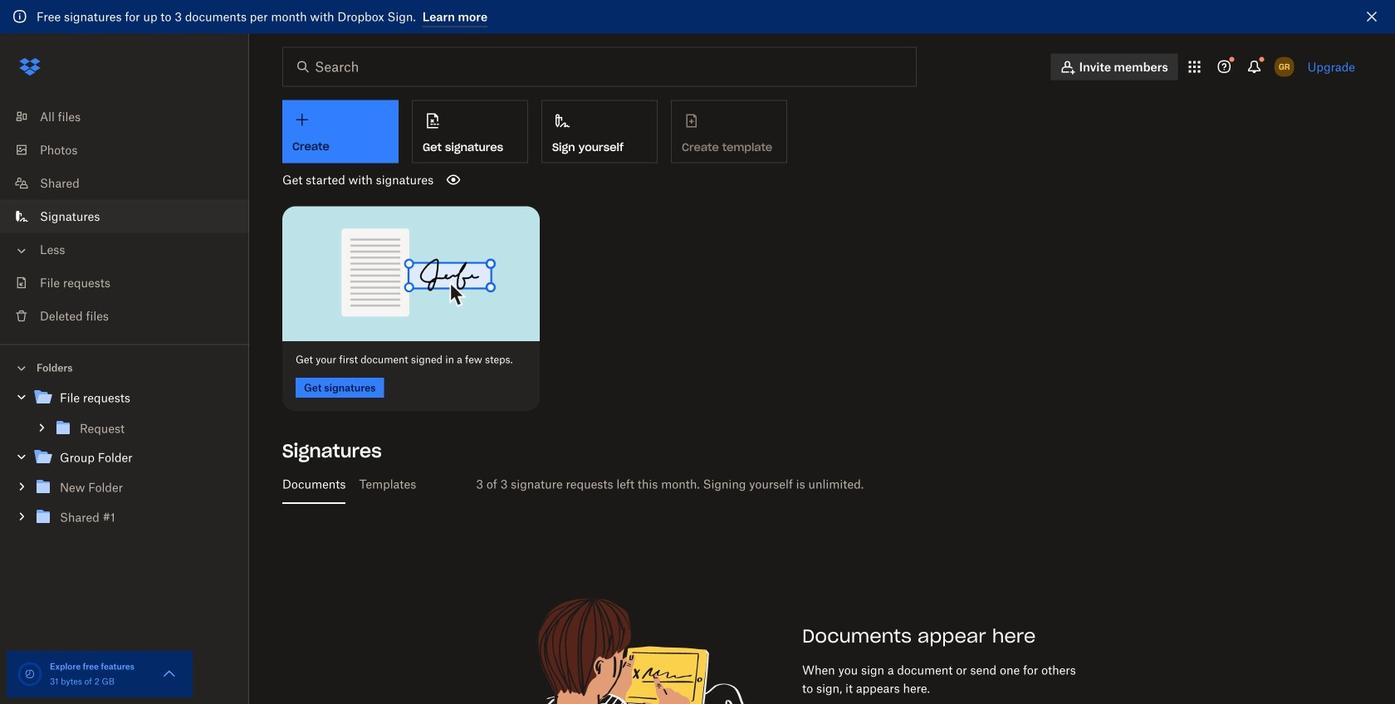 Task type: vqa. For each thing, say whether or not it's contained in the screenshot.
the Search in folder "Dropbox" text box
yes



Task type: describe. For each thing, give the bounding box(es) containing it.
dropbox image
[[13, 50, 47, 84]]

quota usage progress bar
[[17, 661, 43, 688]]

less image
[[13, 243, 30, 259]]



Task type: locate. For each thing, give the bounding box(es) containing it.
list
[[0, 90, 249, 344]]

alert
[[0, 0, 1396, 34]]

group
[[0, 380, 249, 545]]

Search in folder "Dropbox" text field
[[315, 57, 882, 77]]

quota usage image
[[17, 661, 43, 688]]

tab list
[[276, 465, 1363, 504]]

list item
[[0, 200, 249, 233]]



